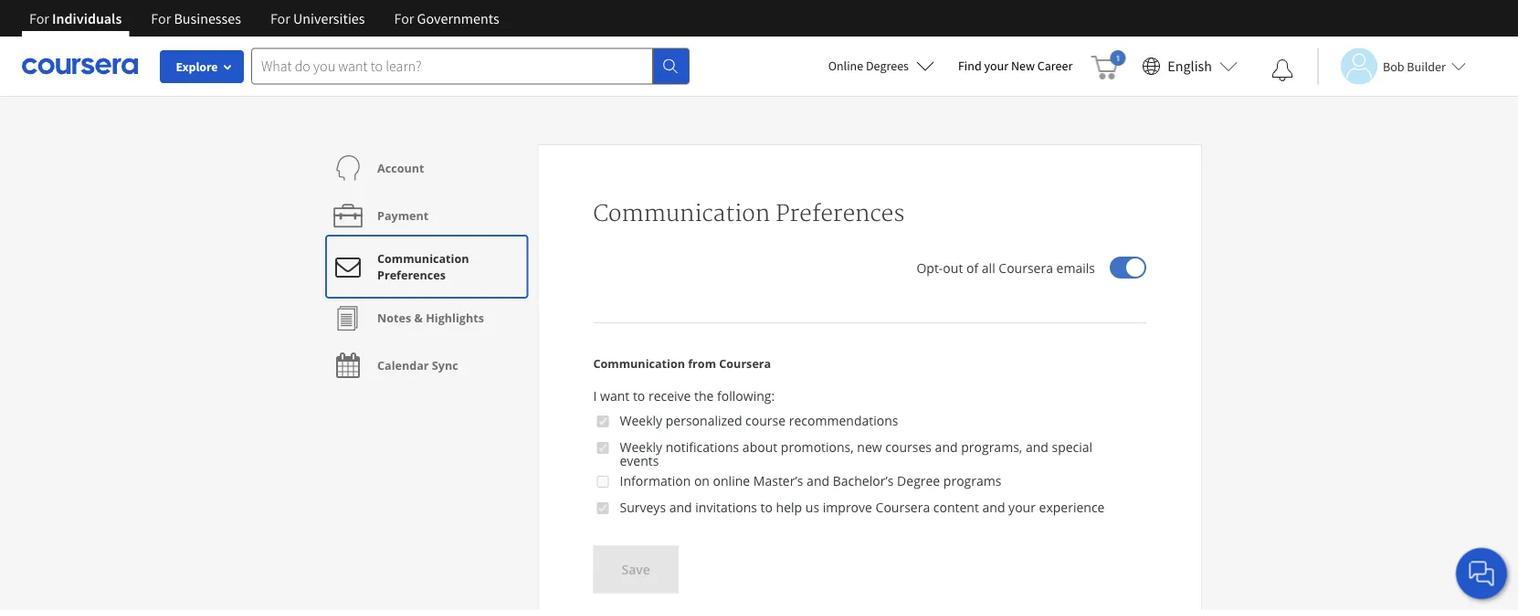 Task type: describe. For each thing, give the bounding box(es) containing it.
weekly personalized course recommendations
[[620, 412, 899, 430]]

payment link
[[330, 192, 429, 239]]

new
[[858, 439, 882, 456]]

individuals
[[52, 9, 122, 27]]

and left special
[[1026, 439, 1049, 456]]

surveys and invitations to help us improve coursera content and your experience
[[620, 499, 1105, 516]]

want
[[600, 387, 630, 404]]

online
[[829, 58, 864, 74]]

and up us
[[807, 472, 830, 490]]

for for individuals
[[29, 9, 49, 27]]

and right the courses
[[935, 439, 958, 456]]

universities
[[293, 9, 365, 27]]

programs,
[[962, 439, 1023, 456]]

banner navigation
[[15, 0, 514, 37]]

online degrees button
[[814, 46, 949, 86]]

Information on online Master's and Bachelor's Degree programs checkbox
[[597, 475, 609, 489]]

payment
[[377, 208, 429, 223]]

degree
[[897, 472, 941, 490]]

Weekly notifications about promotions, new courses and programs, and special events checkbox
[[597, 441, 609, 456]]

courses
[[886, 439, 932, 456]]

2 vertical spatial communication
[[594, 356, 685, 371]]

and down information
[[670, 499, 692, 516]]

1 vertical spatial coursera
[[719, 356, 771, 371]]

content
[[934, 499, 979, 516]]

calendar sync link
[[330, 342, 458, 389]]

your inside communication from coursera element
[[1009, 499, 1036, 516]]

show notifications image
[[1272, 59, 1294, 81]]

bob
[[1384, 58, 1405, 74]]

opt-
[[917, 259, 943, 276]]

receive
[[649, 387, 691, 404]]

for for businesses
[[151, 9, 171, 27]]

account link
[[330, 144, 424, 192]]

save button
[[594, 546, 679, 593]]

chat with us image
[[1468, 559, 1497, 589]]

surveys
[[620, 499, 666, 516]]

explore button
[[160, 50, 244, 83]]

for businesses
[[151, 9, 241, 27]]

information
[[620, 472, 691, 490]]

0 vertical spatial communication preferences
[[594, 200, 905, 228]]

notes & highlights link
[[330, 294, 484, 342]]

online
[[713, 472, 750, 490]]

for for universities
[[270, 9, 290, 27]]

governments
[[417, 9, 500, 27]]

communication inside communication preferences link
[[377, 251, 469, 266]]

for individuals
[[29, 9, 122, 27]]

programs
[[944, 472, 1002, 490]]

explore
[[176, 58, 218, 75]]

opt-out of all coursera emails
[[917, 259, 1096, 276]]

find your new career
[[959, 58, 1073, 74]]

Weekly personalized course recommendations checkbox
[[597, 415, 609, 429]]

recommendations
[[789, 412, 899, 430]]

find your new career link
[[949, 55, 1082, 78]]

2 vertical spatial coursera
[[876, 499, 930, 516]]

account settings element
[[316, 144, 538, 389]]

special
[[1052, 439, 1093, 456]]

english button
[[1135, 37, 1246, 96]]

weekly for weekly notifications about promotions, new courses and programs, and special events
[[620, 439, 663, 456]]

shopping cart: 1 item image
[[1091, 50, 1126, 80]]

highlights
[[426, 310, 484, 326]]



Task type: locate. For each thing, give the bounding box(es) containing it.
for left universities
[[270, 9, 290, 27]]

communication preferences
[[594, 200, 905, 228], [377, 251, 469, 283]]

&
[[414, 310, 423, 326]]

preferences inside communication preferences
[[377, 267, 446, 283]]

notes
[[377, 310, 411, 326]]

for governments
[[394, 9, 500, 27]]

promotions,
[[781, 439, 854, 456]]

communication preferences inside account settings element
[[377, 251, 469, 283]]

0 vertical spatial communication
[[594, 200, 770, 228]]

help
[[776, 499, 803, 516]]

1 vertical spatial communication preferences
[[377, 251, 469, 283]]

opt-out of all coursera emails image
[[1127, 259, 1145, 277]]

0 horizontal spatial communication preferences
[[377, 251, 469, 283]]

coursera right the all
[[999, 259, 1054, 276]]

find
[[959, 58, 982, 74]]

coursera up the following:
[[719, 356, 771, 371]]

the
[[695, 387, 714, 404]]

and
[[935, 439, 958, 456], [1026, 439, 1049, 456], [807, 472, 830, 490], [670, 499, 692, 516], [983, 499, 1006, 516]]

Surveys and invitations to help us improve Coursera content and your experience checkbox
[[597, 501, 609, 516]]

1 vertical spatial your
[[1009, 499, 1036, 516]]

for universities
[[270, 9, 365, 27]]

sync
[[432, 358, 458, 373]]

english
[[1168, 57, 1213, 75]]

on
[[694, 472, 710, 490]]

1 horizontal spatial communication preferences
[[594, 200, 905, 228]]

for left "governments"
[[394, 9, 414, 27]]

i want to receive the following:
[[594, 387, 775, 404]]

communication from coursera element
[[594, 412, 1147, 528]]

for left individuals
[[29, 9, 49, 27]]

0 vertical spatial your
[[985, 58, 1009, 74]]

your
[[985, 58, 1009, 74], [1009, 499, 1036, 516]]

out
[[943, 259, 963, 276]]

bob builder
[[1384, 58, 1446, 74]]

degrees
[[866, 58, 909, 74]]

personalized
[[666, 412, 742, 430]]

4 for from the left
[[394, 9, 414, 27]]

of
[[967, 259, 979, 276]]

1 horizontal spatial to
[[761, 499, 773, 516]]

to
[[633, 387, 645, 404], [761, 499, 773, 516]]

0 vertical spatial preferences
[[776, 200, 905, 228]]

us
[[806, 499, 820, 516]]

2 weekly from the top
[[620, 439, 663, 456]]

for left businesses in the left top of the page
[[151, 9, 171, 27]]

opt-out of all coursera emails switch
[[1110, 257, 1147, 279]]

following:
[[717, 387, 775, 404]]

new
[[1011, 58, 1035, 74]]

save
[[622, 561, 651, 578]]

to inside communication from coursera element
[[761, 499, 773, 516]]

career
[[1038, 58, 1073, 74]]

experience
[[1040, 499, 1105, 516]]

weekly
[[620, 412, 663, 430], [620, 439, 663, 456]]

online degrees
[[829, 58, 909, 74]]

coursera down degree
[[876, 499, 930, 516]]

1 vertical spatial to
[[761, 499, 773, 516]]

0 vertical spatial to
[[633, 387, 645, 404]]

communication from coursera
[[594, 356, 771, 371]]

3 for from the left
[[270, 9, 290, 27]]

builder
[[1408, 58, 1446, 74]]

course
[[746, 412, 786, 430]]

to left help
[[761, 499, 773, 516]]

weekly inside weekly notifications about promotions, new courses and programs, and special events
[[620, 439, 663, 456]]

i
[[594, 387, 597, 404]]

What do you want to learn? text field
[[251, 48, 653, 85]]

account
[[377, 160, 424, 176]]

communication
[[594, 200, 770, 228], [377, 251, 469, 266], [594, 356, 685, 371]]

for for governments
[[394, 9, 414, 27]]

your left the 'experience'
[[1009, 499, 1036, 516]]

weekly for weekly personalized course recommendations
[[620, 412, 663, 430]]

preferences
[[776, 200, 905, 228], [377, 267, 446, 283]]

None search field
[[251, 48, 690, 85]]

calendar
[[377, 358, 429, 373]]

1 vertical spatial preferences
[[377, 267, 446, 283]]

1 vertical spatial communication
[[377, 251, 469, 266]]

from
[[688, 356, 716, 371]]

to right want
[[633, 387, 645, 404]]

0 vertical spatial coursera
[[999, 259, 1054, 276]]

0 vertical spatial weekly
[[620, 412, 663, 430]]

notes & highlights
[[377, 310, 484, 326]]

weekly up information
[[620, 439, 663, 456]]

information on online master's and bachelor's degree programs
[[620, 472, 1002, 490]]

improve
[[823, 499, 873, 516]]

for
[[29, 9, 49, 27], [151, 9, 171, 27], [270, 9, 290, 27], [394, 9, 414, 27]]

0 horizontal spatial coursera
[[719, 356, 771, 371]]

master's
[[754, 472, 804, 490]]

coursera image
[[22, 51, 138, 81]]

1 horizontal spatial coursera
[[876, 499, 930, 516]]

1 vertical spatial weekly
[[620, 439, 663, 456]]

your right find
[[985, 58, 1009, 74]]

bob builder button
[[1318, 48, 1467, 85]]

notifications
[[666, 439, 739, 456]]

events
[[620, 452, 659, 469]]

coursera
[[999, 259, 1054, 276], [719, 356, 771, 371], [876, 499, 930, 516]]

communication preferences link
[[330, 239, 524, 294]]

about
[[743, 439, 778, 456]]

bachelor's
[[833, 472, 894, 490]]

2 for from the left
[[151, 9, 171, 27]]

and down programs on the right bottom of the page
[[983, 499, 1006, 516]]

all
[[982, 259, 996, 276]]

1 weekly from the top
[[620, 412, 663, 430]]

weekly notifications about promotions, new courses and programs, and special events
[[620, 439, 1093, 469]]

businesses
[[174, 9, 241, 27]]

calendar sync
[[377, 358, 458, 373]]

emails
[[1057, 259, 1096, 276]]

2 horizontal spatial coursera
[[999, 259, 1054, 276]]

invitations
[[696, 499, 758, 516]]

0 horizontal spatial to
[[633, 387, 645, 404]]

0 horizontal spatial preferences
[[377, 267, 446, 283]]

weekly down want
[[620, 412, 663, 430]]

1 horizontal spatial preferences
[[776, 200, 905, 228]]

1 for from the left
[[29, 9, 49, 27]]



Task type: vqa. For each thing, say whether or not it's contained in the screenshot.
left Coursera
yes



